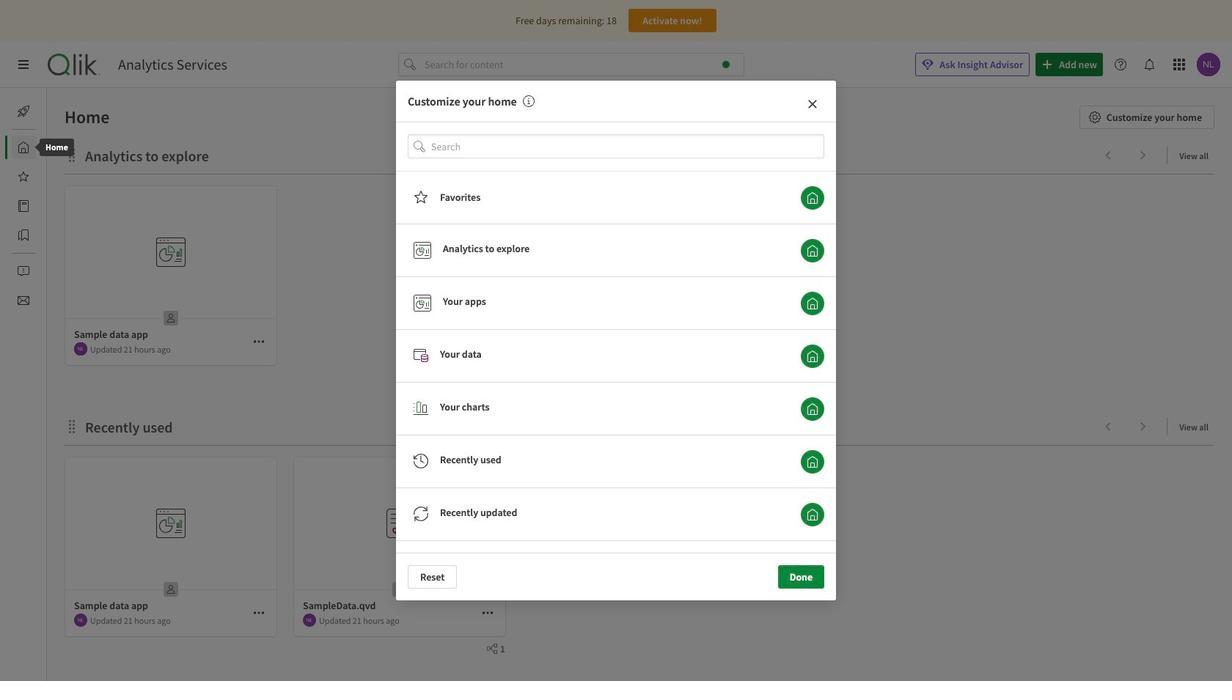 Task type: describe. For each thing, give the bounding box(es) containing it.
close image
[[807, 99, 819, 110]]

noah lott image
[[303, 614, 316, 627]]

getting started image
[[18, 106, 29, 117]]

move collection image
[[65, 148, 79, 162]]

subscriptions image
[[18, 295, 29, 307]]

Search text field
[[431, 134, 825, 158]]

navigation pane element
[[0, 94, 47, 318]]

2 noah lott image from the top
[[74, 614, 87, 627]]

open sidebar menu image
[[18, 59, 29, 70]]

catalog image
[[18, 200, 29, 212]]



Task type: locate. For each thing, give the bounding box(es) containing it.
analytics services element
[[118, 56, 227, 73]]

0 vertical spatial noah lott image
[[74, 343, 87, 356]]

alerts image
[[18, 266, 29, 277]]

None button
[[801, 186, 825, 210], [801, 239, 825, 262], [801, 292, 825, 315], [801, 345, 825, 368], [801, 397, 825, 421], [801, 450, 825, 474], [801, 503, 825, 526], [801, 186, 825, 210], [801, 239, 825, 262], [801, 292, 825, 315], [801, 345, 825, 368], [801, 397, 825, 421], [801, 450, 825, 474], [801, 503, 825, 526]]

move collection image
[[65, 419, 79, 434]]

1 noah lott image from the top
[[74, 343, 87, 356]]

tooltip
[[29, 139, 84, 156]]

noah lott element
[[74, 343, 87, 356], [74, 614, 87, 627], [303, 614, 316, 627]]

1 vertical spatial noah lott image
[[74, 614, 87, 627]]

noah lott image
[[74, 343, 87, 356], [74, 614, 87, 627]]

home badge image
[[723, 61, 730, 68]]

dialog
[[396, 81, 836, 681]]

favorites image
[[18, 171, 29, 183]]

collections image
[[18, 230, 29, 241]]

main content
[[41, 88, 1232, 681]]



Task type: vqa. For each thing, say whether or not it's contained in the screenshot.
the topmost Noah Lott image
yes



